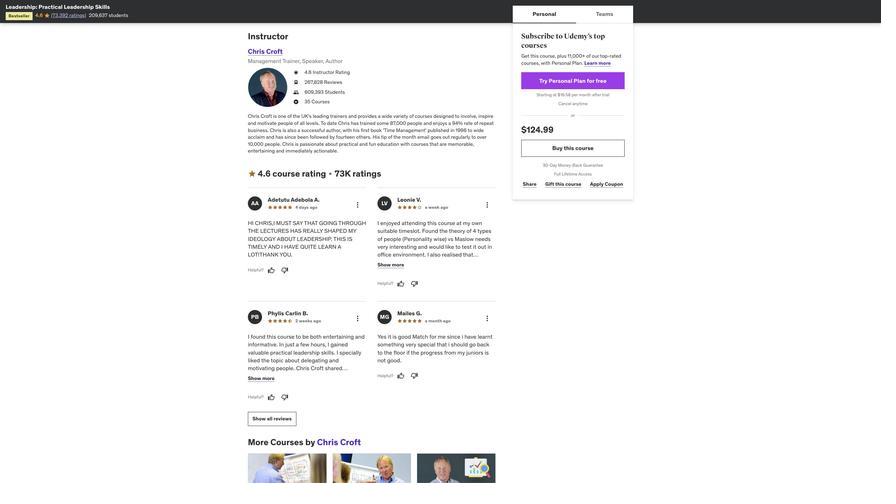 Task type: locate. For each thing, give the bounding box(es) containing it.
0 vertical spatial very
[[378, 243, 388, 250]]

course down the immediately
[[273, 168, 300, 179]]

skills. down quick
[[288, 428, 302, 435]]

0 vertical spatial at
[[553, 92, 557, 98]]

personal up subscribe
[[533, 10, 556, 17]]

back
[[573, 163, 582, 168]]

starting
[[537, 92, 552, 98]]

4.6 up 267,828 at the left top of the page
[[305, 69, 312, 76]]

entertaining inside i found this course to be both entertaining and informative. in just a few hours, i gained valuable practical leadership skills. i specially liked the topic about delegating and motivating people. chris croft shared insightful stories and presented course material that made it easy for me to grasp these key skills. if you're looking to enhance your management and/or leadership abilities, this course provides the necessary information to help you do just that. i highly recommend this course for a quick and effective boost in your leadership skills.
[[323, 333, 354, 340]]

0 vertical spatial my
[[463, 219, 470, 227]]

helpful? for mark review by phylis carlin b. as helpful icon
[[248, 395, 264, 400]]

to right looking
[[330, 389, 335, 396]]

show more for material
[[248, 376, 275, 382]]

enhance
[[337, 389, 358, 396]]

1 vertical spatial my
[[457, 349, 465, 356]]

found
[[251, 333, 265, 340]]

1 horizontal spatial at
[[553, 92, 557, 98]]

0 vertical spatial show more button
[[378, 258, 404, 272]]

1 horizontal spatial people
[[384, 235, 401, 242]]

0 vertical spatial people.
[[265, 141, 281, 147]]

xsmall image for 35 courses
[[293, 99, 299, 105]]

all inside button
[[267, 416, 272, 422]]

leadership
[[64, 3, 94, 10]]

instructor up the management on the left top of the page
[[248, 31, 288, 42]]

anytime
[[573, 101, 588, 106]]

94%
[[452, 120, 463, 126]]

1 vertical spatial 4
[[473, 227, 476, 234]]

1 horizontal spatial also
[[430, 251, 441, 258]]

really
[[303, 227, 323, 234]]

made
[[281, 381, 296, 388]]

0 horizontal spatial 4
[[295, 205, 298, 210]]

uk's
[[301, 113, 312, 119]]

the up wise)
[[439, 227, 448, 234]]

courses down subscribe
[[521, 41, 547, 50]]

1 horizontal spatial wide
[[473, 127, 484, 133]]

1 vertical spatial courses
[[415, 113, 432, 119]]

0 horizontal spatial entertaining
[[248, 148, 275, 154]]

chris croft link down boost
[[317, 437, 361, 448]]

rate
[[464, 120, 473, 126]]

practical
[[339, 141, 358, 147], [270, 349, 292, 356]]

0 vertical spatial show more
[[378, 262, 404, 268]]

have
[[284, 243, 299, 250]]

xsmall image for 267,828 reviews
[[293, 79, 299, 86]]

udemy's
[[564, 32, 592, 41]]

practical inside chris croft is one of the uk's leading trainers and provides a wide variety of courses designed to involve, inspire and motivate people of all levels. to date chris has trained some 87,000 people and enjoys a 94% rate of repeat business. chris is also a successful author, with his first book 'time management' published in 1996 to wide acclaim and has since been followed by fourteen others. his tip of the month email goes out regularly to over 10,000 people. chris is passionate about practical and fun education with courses that are memorable, entertaining and immediately actionable.
[[339, 141, 358, 147]]

1 horizontal spatial more
[[392, 262, 404, 268]]

try personal plan for free
[[539, 77, 607, 84]]

at left the $16.58
[[553, 92, 557, 98]]

1 horizontal spatial out
[[478, 243, 486, 250]]

that
[[430, 141, 439, 147], [463, 251, 473, 258], [437, 341, 447, 348], [270, 381, 280, 388]]

and right 'trainers'
[[348, 113, 357, 119]]

1 vertical spatial personal
[[552, 60, 571, 66]]

mark review by phylis carlin b. as helpful image
[[268, 394, 275, 401]]

0 vertical spatial entertaining
[[248, 148, 275, 154]]

adetutu
[[268, 196, 290, 203]]

35
[[305, 99, 310, 105]]

bestseller
[[8, 13, 30, 19]]

0 vertical spatial about
[[325, 141, 338, 147]]

just right in
[[285, 341, 295, 348]]

4.6 for 4.6
[[35, 12, 43, 19]]

4 left days
[[295, 205, 298, 210]]

0 vertical spatial chris croft link
[[248, 47, 283, 56]]

0 vertical spatial more
[[599, 60, 611, 66]]

with inside get this course, plus 11,000+ of our top-rated courses, with personal plan.
[[541, 60, 550, 66]]

for inside i enjoyed attending this course at my own suitable timeslot.  found the theory of 4 types of people (personality wise) vs maslow needs very interesting and would like to test it out in office environment.  i also realised that leaders/ managers in the workplace also  have room for improvement and have opportunity to challenge current way of work.
[[392, 267, 399, 274]]

key
[[263, 389, 272, 396]]

learn more
[[584, 60, 611, 66]]

is left one
[[273, 113, 277, 119]]

2 xsmall image from the top
[[293, 99, 299, 105]]

courses down the 609,393 students
[[312, 99, 330, 105]]

4 down own
[[473, 227, 476, 234]]

very
[[378, 243, 388, 250], [406, 341, 416, 348]]

have
[[481, 259, 493, 266], [446, 267, 458, 274], [465, 333, 476, 340]]

my inside i enjoyed attending this course at my own suitable timeslot.  found the theory of 4 types of people (personality wise) vs maslow needs very interesting and would like to test it out in office environment.  i also realised that leaders/ managers in the workplace also  have room for improvement and have opportunity to challenge current way of work.
[[463, 219, 470, 227]]

good
[[398, 333, 411, 340]]

1 vertical spatial very
[[406, 341, 416, 348]]

buy this course button
[[521, 140, 625, 157]]

g.
[[416, 310, 422, 317]]

1 vertical spatial me
[[323, 381, 331, 388]]

helpful? down 'room'
[[378, 281, 393, 286]]

chris,
[[255, 219, 273, 227]]

i up from at the right bottom
[[448, 341, 450, 348]]

to inside 'yes it is good match for me since i have learnt something very special that i should go back to the floor if the progress from my juniors is not good.'
[[378, 349, 383, 356]]

maslow
[[455, 235, 474, 242]]

1 vertical spatial xsmall image
[[293, 99, 299, 105]]

i down the gained
[[337, 349, 338, 356]]

month down management'
[[402, 134, 416, 140]]

for up challenge
[[392, 267, 399, 274]]

209,637
[[89, 12, 108, 19]]

0 horizontal spatial 4.6
[[35, 12, 43, 19]]

show down office
[[378, 262, 391, 268]]

1 horizontal spatial practical
[[339, 141, 358, 147]]

days
[[299, 205, 309, 210]]

motivate
[[257, 120, 277, 126]]

0 horizontal spatial practical
[[270, 349, 292, 356]]

0 horizontal spatial has
[[275, 134, 283, 140]]

courses
[[521, 41, 547, 50], [415, 113, 432, 119], [411, 141, 428, 147]]

try personal plan for free link
[[521, 72, 625, 89]]

provides
[[358, 113, 377, 119], [277, 405, 299, 412]]

to right like
[[455, 243, 461, 250]]

0 vertical spatial instructor
[[248, 31, 288, 42]]

0 horizontal spatial have
[[446, 267, 458, 274]]

valuable
[[248, 349, 269, 356]]

my left own
[[463, 219, 470, 227]]

1 horizontal spatial by
[[330, 134, 335, 140]]

chris up business. at the left top of the page
[[248, 113, 259, 119]]

chris down delegating
[[296, 365, 309, 372]]

plus
[[557, 53, 566, 59]]

1 vertical spatial at
[[457, 219, 462, 227]]

have up go
[[465, 333, 476, 340]]

1 vertical spatial month
[[402, 134, 416, 140]]

adetutu adebola a.
[[268, 196, 320, 203]]

1 horizontal spatial with
[[400, 141, 410, 147]]

this inside "$124.99 buy this course"
[[564, 145, 574, 152]]

additional actions for review by mailes g. image
[[483, 314, 492, 323]]

thank you.
[[260, 251, 292, 258]]

in inside chris croft is one of the uk's leading trainers and provides a wide variety of courses designed to involve, inspire and motivate people of all levels. to date chris has trained some 87,000 people and enjoys a 94% rate of repeat business. chris is also a successful author, with his first book 'time management' published in 1996 to wide acclaim and has since been followed by fourteen others. his tip of the month email goes out regularly to over 10,000 people. chris is passionate about practical and fun education with courses that are memorable, entertaining and immediately actionable.
[[450, 127, 454, 133]]

1 vertical spatial with
[[343, 127, 352, 133]]

xsmall image
[[293, 79, 299, 86], [293, 99, 299, 105]]

business.
[[248, 127, 269, 133]]

and up shared
[[329, 357, 339, 364]]

i up should
[[462, 333, 463, 340]]

0 vertical spatial all
[[300, 120, 305, 126]]

per
[[572, 92, 578, 98]]

helpful? left mark review by mailes g. as helpful image
[[378, 373, 393, 379]]

croft inside i found this course to be both entertaining and informative. in just a few hours, i gained valuable practical leadership skills. i specially liked the topic about delegating and motivating people. chris croft shared insightful stories and presented course material that made it easy for me to grasp these key skills. if you're looking to enhance your management and/or leadership abilities, this course provides the necessary information to help you do just that. i highly recommend this course for a quick and effective boost in your leadership skills.
[[311, 365, 324, 372]]

of right way
[[434, 275, 439, 282]]

helpful? down 'material'
[[248, 395, 264, 400]]

more down "motivating"
[[262, 376, 275, 382]]

i left "enjoyed"
[[378, 219, 379, 227]]

very inside 'yes it is good match for me since i have learnt something very special that i should go back to the floor if the progress from my juniors is not good.'
[[406, 341, 416, 348]]

courses for more
[[270, 437, 303, 448]]

also inside chris croft is one of the uk's leading trainers and provides a wide variety of courses designed to involve, inspire and motivate people of all levels. to date chris has trained some 87,000 people and enjoys a 94% rate of repeat business. chris is also a successful author, with his first book 'time management' published in 1996 to wide acclaim and has since been followed by fourteen others. his tip of the month email goes out regularly to over 10,000 people. chris is passionate about practical and fun education with courses that are memorable, entertaining and immediately actionable.
[[287, 127, 296, 133]]

2 vertical spatial it
[[297, 381, 300, 388]]

1 horizontal spatial 4.6
[[258, 168, 271, 179]]

2 vertical spatial show
[[253, 416, 266, 422]]

mark review by mailes g. as helpful image
[[397, 373, 404, 380]]

chris croft link up the management on the left top of the page
[[248, 47, 283, 56]]

course inside "link"
[[565, 181, 581, 187]]

course down "lifetime"
[[565, 181, 581, 187]]

with down management'
[[400, 141, 410, 147]]

croft inside chris croft is one of the uk's leading trainers and provides a wide variety of courses designed to involve, inspire and motivate people of all levels. to date chris has trained some 87,000 people and enjoys a 94% rate of repeat business. chris is also a successful author, with his first book 'time management' published in 1996 to wide acclaim and has since been followed by fourteen others. his tip of the month email goes out regularly to over 10,000 people. chris is passionate about practical and fun education with courses that are memorable, entertaining and immediately actionable.
[[261, 113, 272, 119]]

1 vertical spatial show
[[248, 376, 261, 382]]

since inside chris croft is one of the uk's leading trainers and provides a wide variety of courses designed to involve, inspire and motivate people of all levels. to date chris has trained some 87,000 people and enjoys a 94% rate of repeat business. chris is also a successful author, with his first book 'time management' published in 1996 to wide acclaim and has since been followed by fourteen others. his tip of the month email goes out regularly to over 10,000 people. chris is passionate about practical and fun education with courses that are memorable, entertaining and immediately actionable.
[[285, 134, 296, 140]]

of down suitable
[[378, 235, 382, 242]]

one
[[278, 113, 286, 119]]

ago for adetutu adebola a.
[[310, 205, 318, 210]]

helpful? for mark review by leonie v. as helpful icon
[[378, 281, 393, 286]]

1 horizontal spatial has
[[351, 120, 359, 126]]

0 vertical spatial month
[[579, 92, 591, 98]]

provides inside chris croft is one of the uk's leading trainers and provides a wide variety of courses designed to involve, inspire and motivate people of all levels. to date chris has trained some 87,000 people and enjoys a 94% rate of repeat business. chris is also a successful author, with his first book 'time management' published in 1996 to wide acclaim and has since been followed by fourteen others. his tip of the month email goes out regularly to over 10,000 people. chris is passionate about practical and fun education with courses that are memorable, entertaining and immediately actionable.
[[358, 113, 377, 119]]

a week ago
[[425, 205, 448, 210]]

and up the work.
[[435, 267, 445, 274]]

4.6 right medium 'icon'
[[258, 168, 271, 179]]

mark review by leonie v. as unhelpful image
[[411, 280, 418, 287]]

0 horizontal spatial provides
[[277, 405, 299, 412]]

1 horizontal spatial it
[[388, 333, 391, 340]]

show more button for material
[[248, 372, 275, 386]]

$124.99 buy this course
[[521, 124, 594, 152]]

say
[[293, 219, 303, 227]]

more right 'room'
[[392, 262, 404, 268]]

croft up the management on the left top of the page
[[266, 47, 283, 56]]

or
[[571, 113, 575, 118]]

2 vertical spatial 4.6
[[258, 168, 271, 179]]

0 horizontal spatial show more
[[248, 376, 275, 382]]

0 vertical spatial xsmall image
[[293, 69, 299, 76]]

xsmall image for 4.6 instructor rating
[[293, 69, 299, 76]]

have inside 'yes it is good match for me since i have learnt something very special that i should go back to the floor if the progress from my juniors is not good.'
[[465, 333, 476, 340]]

2 horizontal spatial with
[[541, 60, 550, 66]]

about right topic
[[285, 357, 300, 364]]

helpful? left the mark review by adetutu adebola a. as helpful image
[[248, 267, 264, 273]]

this
[[531, 53, 539, 59], [564, 145, 574, 152], [555, 181, 564, 187], [427, 219, 437, 227], [267, 333, 276, 340], [248, 405, 257, 412], [248, 420, 257, 427]]

1 horizontal spatial courses
[[312, 99, 330, 105]]

for up looking
[[315, 381, 322, 388]]

that inside chris croft is one of the uk's leading trainers and provides a wide variety of courses designed to involve, inspire and motivate people of all levels. to date chris has trained some 87,000 people and enjoys a 94% rate of repeat business. chris is also a successful author, with his first book 'time management' published in 1996 to wide acclaim and has since been followed by fourteen others. his tip of the month email goes out regularly to over 10,000 people. chris is passionate about practical and fun education with courses that are memorable, entertaining and immediately actionable.
[[430, 141, 439, 147]]

wise)
[[434, 235, 447, 242]]

boost
[[339, 420, 353, 427]]

vs
[[448, 235, 453, 242]]

0 vertical spatial courses
[[312, 99, 330, 105]]

that inside i found this course to be both entertaining and informative. in just a few hours, i gained valuable practical leadership skills. i specially liked the topic about delegating and motivating people. chris croft shared insightful stories and presented course material that made it easy for me to grasp these key skills. if you're looking to enhance your management and/or leadership abilities, this course provides the necessary information to help you do just that. i highly recommend this course for a quick and effective boost in your leadership skills.
[[270, 381, 280, 388]]

at inside the starting at $16.58 per month after trial cancel anytime
[[553, 92, 557, 98]]

course down shared
[[329, 373, 346, 380]]

easy
[[302, 381, 313, 388]]

1 horizontal spatial have
[[465, 333, 476, 340]]

1 vertical spatial i
[[448, 341, 450, 348]]

go
[[469, 341, 476, 348]]

and down (personality
[[418, 243, 428, 250]]

course up you
[[259, 405, 276, 412]]

me up looking
[[323, 381, 331, 388]]

course inside "$124.99 buy this course"
[[575, 145, 594, 152]]

in right boost
[[355, 420, 359, 427]]

0 vertical spatial show
[[378, 262, 391, 268]]

personal inside button
[[533, 10, 556, 17]]

0 vertical spatial me
[[438, 333, 446, 340]]

mark review by adetutu adebola a. as unhelpful image
[[281, 267, 288, 274]]

out inside i enjoyed attending this course at my own suitable timeslot.  found the theory of 4 types of people (personality wise) vs maslow needs very interesting and would like to test it out in office environment.  i also realised that leaders/ managers in the workplace also  have room for improvement and have opportunity to challenge current way of work.
[[478, 243, 486, 250]]

others.
[[356, 134, 371, 140]]

people. up stories
[[276, 365, 295, 372]]

it inside i enjoyed attending this course at my own suitable timeslot.  found the theory of 4 types of people (personality wise) vs maslow needs very interesting and would like to test it out in office environment.  i also realised that leaders/ managers in the workplace also  have room for improvement and have opportunity to challenge current way of work.
[[473, 243, 476, 250]]

0 vertical spatial courses
[[521, 41, 547, 50]]

to left "grasp" at the left of the page
[[332, 381, 337, 388]]

thank
[[260, 251, 278, 258]]

tab list
[[513, 6, 633, 23]]

management
[[248, 57, 281, 64]]

1 vertical spatial out
[[478, 243, 486, 250]]

1 horizontal spatial very
[[406, 341, 416, 348]]

that up from at the right bottom
[[437, 341, 447, 348]]

1 vertical spatial people.
[[276, 365, 295, 372]]

more for i enjoyed attending this course at my own suitable timeslot.  found the theory of 4 types of people (personality wise) vs maslow needs very interesting and would like to test it out in office environment.  i also realised that leaders/ managers in the workplace also  have room for improvement and have opportunity to challenge current way of work.
[[392, 262, 404, 268]]

this up the found
[[427, 219, 437, 227]]

to left be
[[296, 333, 301, 340]]

0 vertical spatial out
[[443, 134, 450, 140]]

interesting
[[389, 243, 417, 250]]

1 horizontal spatial entertaining
[[323, 333, 354, 340]]

2 vertical spatial also
[[470, 259, 480, 266]]

1 vertical spatial courses
[[270, 437, 303, 448]]

it inside i found this course to be both entertaining and informative. in just a few hours, i gained valuable practical leadership skills. i specially liked the topic about delegating and motivating people. chris croft shared insightful stories and presented course material that made it easy for me to grasp these key skills. if you're looking to enhance your management and/or leadership abilities, this course provides the necessary information to help you do just that. i highly recommend this course for a quick and effective boost in your leadership skills.
[[297, 381, 300, 388]]

rating
[[335, 69, 350, 76]]

gained
[[331, 341, 348, 348]]

some
[[377, 120, 389, 126]]

it
[[473, 243, 476, 250], [388, 333, 391, 340], [297, 381, 300, 388]]

of left our
[[586, 53, 591, 59]]

hi chris,
[[248, 219, 273, 227]]

0 vertical spatial with
[[541, 60, 550, 66]]

a up been
[[298, 127, 300, 133]]

1 vertical spatial chris croft link
[[317, 437, 361, 448]]

2 vertical spatial skills.
[[288, 428, 302, 435]]

followed
[[310, 134, 328, 140]]

to down rate
[[468, 127, 472, 133]]

students
[[109, 12, 128, 19]]

skills
[[95, 3, 110, 10]]

0 horizontal spatial people
[[278, 120, 293, 126]]

instructor up 267,828 reviews
[[313, 69, 334, 76]]

in down 94%
[[450, 127, 454, 133]]

xsmall image
[[293, 69, 299, 76], [293, 89, 299, 96], [328, 171, 333, 177]]

about inside i found this course to be both entertaining and informative. in just a few hours, i gained valuable practical leadership skills. i specially liked the topic about delegating and motivating people. chris croft shared insightful stories and presented course material that made it easy for me to grasp these key skills. if you're looking to enhance your management and/or leadership abilities, this course provides the necessary information to help you do just that. i highly recommend this course for a quick and effective boost in your leadership skills.
[[285, 357, 300, 364]]

0 vertical spatial wide
[[382, 113, 392, 119]]

suitable
[[378, 227, 398, 234]]

1 horizontal spatial month
[[428, 318, 442, 324]]

month up anytime
[[579, 92, 591, 98]]

entertaining inside chris croft is one of the uk's leading trainers and provides a wide variety of courses designed to involve, inspire and motivate people of all levels. to date chris has trained some 87,000 people and enjoys a 94% rate of repeat business. chris is also a successful author, with his first book 'time management' published in 1996 to wide acclaim and has since been followed by fourteen others. his tip of the month email goes out regularly to over 10,000 people. chris is passionate about practical and fun education with courses that are memorable, entertaining and immediately actionable.
[[248, 148, 275, 154]]

1 vertical spatial show more
[[248, 376, 275, 382]]

course up the back at the top right of the page
[[575, 145, 594, 152]]

1 vertical spatial leadership
[[313, 397, 340, 404]]

0 vertical spatial also
[[287, 127, 296, 133]]

xsmall image left 609,393
[[293, 89, 299, 96]]

chris inside i found this course to be both entertaining and informative. in just a few hours, i gained valuable practical leadership skills. i specially liked the topic about delegating and motivating people. chris croft shared insightful stories and presented course material that made it easy for me to grasp these key skills. if you're looking to enhance your management and/or leadership abilities, this course provides the necessary information to help you do just that. i highly recommend this course for a quick and effective boost in your leadership skills.
[[296, 365, 309, 372]]

people inside i enjoyed attending this course at my own suitable timeslot.  found the theory of 4 types of people (personality wise) vs maslow needs very interesting and would like to test it out in office environment.  i also realised that leaders/ managers in the workplace also  have room for improvement and have opportunity to challenge current way of work.
[[384, 235, 401, 242]]

show more button for leaders/
[[378, 258, 404, 272]]

this inside i enjoyed attending this course at my own suitable timeslot.  found the theory of 4 types of people (personality wise) vs maslow needs very interesting and would like to test it out in office environment.  i also realised that leaders/ managers in the workplace also  have room for improvement and have opportunity to challenge current way of work.
[[427, 219, 437, 227]]

personal down plus
[[552, 60, 571, 66]]

provides inside i found this course to be both entertaining and informative. in just a few hours, i gained valuable practical leadership skills. i specially liked the topic about delegating and motivating people. chris croft shared insightful stories and presented course material that made it easy for me to grasp these key skills. if you're looking to enhance your management and/or leadership abilities, this course provides the necessary information to help you do just that. i highly recommend this course for a quick and effective boost in your leadership skills.
[[277, 405, 299, 412]]

course up theory
[[438, 219, 455, 227]]

your
[[248, 397, 259, 404], [248, 428, 259, 435]]

1 vertical spatial practical
[[270, 349, 292, 356]]

1 xsmall image from the top
[[293, 79, 299, 86]]

show more button up challenge
[[378, 258, 404, 272]]

0 horizontal spatial very
[[378, 243, 388, 250]]

access
[[578, 171, 592, 177]]

609,393 students
[[305, 89, 345, 95]]

0 horizontal spatial at
[[457, 219, 462, 227]]

management
[[260, 397, 294, 404]]

practical down in
[[270, 349, 292, 356]]

lot!
[[248, 251, 260, 258]]

all right help
[[267, 416, 272, 422]]

mailes g.
[[397, 310, 422, 317]]

more down top-
[[599, 60, 611, 66]]

croft up 'presented' at the left bottom of page
[[311, 365, 324, 372]]

for
[[587, 77, 595, 84], [392, 267, 399, 274], [429, 333, 436, 340], [315, 381, 322, 388], [277, 420, 284, 427]]

regularly
[[451, 134, 470, 140]]

entertaining down 10,000
[[248, 148, 275, 154]]

1 vertical spatial your
[[248, 428, 259, 435]]

xsmall image for 609,393 students
[[293, 89, 299, 96]]

tab list containing personal
[[513, 6, 633, 23]]

1 vertical spatial show more button
[[248, 372, 275, 386]]

0 vertical spatial your
[[248, 397, 259, 404]]

of inside get this course, plus 11,000+ of our top-rated courses, with personal plan.
[[586, 53, 591, 59]]

starting at $16.58 per month after trial cancel anytime
[[537, 92, 609, 106]]

0 horizontal spatial all
[[267, 416, 272, 422]]

learnt
[[478, 333, 493, 340]]

personal button
[[513, 6, 576, 23]]

1 vertical spatial more
[[392, 262, 404, 268]]

month up 'special'
[[428, 318, 442, 324]]

my
[[348, 227, 356, 234]]

1 horizontal spatial since
[[447, 333, 460, 340]]

that.
[[295, 412, 307, 420]]

also left successful
[[287, 127, 296, 133]]

0 horizontal spatial instructor
[[248, 31, 288, 42]]

courses down email
[[411, 141, 428, 147]]

0 horizontal spatial about
[[285, 357, 300, 364]]

more
[[248, 437, 269, 448]]

by down author,
[[330, 134, 335, 140]]

2 vertical spatial have
[[465, 333, 476, 340]]

is up the something
[[393, 333, 397, 340]]

1 vertical spatial by
[[305, 437, 315, 448]]

practical inside i found this course to be both entertaining and informative. in just a few hours, i gained valuable practical leadership skills. i specially liked the topic about delegating and motivating people. chris croft shared insightful stories and presented course material that made it easy for me to grasp these key skills. if you're looking to enhance your management and/or leadership abilities, this course provides the necessary information to help you do just that. i highly recommend this course for a quick and effective boost in your leadership skills.
[[270, 349, 292, 356]]

mark review by adetutu adebola a. as helpful image
[[268, 267, 275, 274]]

of up maslow
[[467, 227, 472, 234]]

about
[[277, 235, 296, 242]]

personal inside get this course, plus 11,000+ of our top-rated courses, with personal plan.
[[552, 60, 571, 66]]

ago for mailes g.
[[443, 318, 451, 324]]

ratings
[[353, 168, 381, 179]]

delegating
[[301, 357, 328, 364]]

1 horizontal spatial 4
[[473, 227, 476, 234]]

show down "motivating"
[[248, 376, 261, 382]]

chris
[[248, 47, 265, 56], [248, 113, 259, 119], [338, 120, 350, 126], [270, 127, 281, 133], [282, 141, 294, 147], [296, 365, 309, 372], [317, 437, 338, 448]]

1 vertical spatial entertaining
[[323, 333, 354, 340]]

mark review by leonie v. as helpful image
[[397, 280, 404, 287]]

out up are
[[443, 134, 450, 140]]

about inside chris croft is one of the uk's leading trainers and provides a wide variety of courses designed to involve, inspire and motivate people of all levels. to date chris has trained some 87,000 people and enjoys a 94% rate of repeat business. chris is also a successful author, with his first book 'time management' published in 1996 to wide acclaim and has since been followed by fourteen others. his tip of the month email goes out regularly to over 10,000 people. chris is passionate about practical and fun education with courses that are memorable, entertaining and immediately actionable.
[[325, 141, 338, 147]]

of right variety
[[409, 113, 414, 119]]

croft
[[266, 47, 283, 56], [261, 113, 272, 119], [311, 365, 324, 372], [340, 437, 361, 448]]

this up courses,
[[531, 53, 539, 59]]

something
[[378, 341, 404, 348]]

all inside chris croft is one of the uk's leading trainers and provides a wide variety of courses designed to involve, inspire and motivate people of all levels. to date chris has trained some 87,000 people and enjoys a 94% rate of repeat business. chris is also a successful author, with his first book 'time management' published in 1996 to wide acclaim and has since been followed by fourteen others. his tip of the month email goes out regularly to over 10,000 people. chris is passionate about practical and fun education with courses that are memorable, entertaining and immediately actionable.
[[300, 120, 305, 126]]



Task type: describe. For each thing, give the bounding box(es) containing it.
croft down boost
[[340, 437, 361, 448]]

b.
[[303, 310, 308, 317]]

and up business. at the left top of the page
[[248, 120, 256, 126]]

to inside subscribe to udemy's top courses
[[556, 32, 563, 41]]

and left the immediately
[[276, 148, 284, 154]]

helpful? for the mark review by adetutu adebola a. as helpful image
[[248, 267, 264, 273]]

me inside i found this course to be both entertaining and informative. in just a few hours, i gained valuable practical leadership skills. i specially liked the topic about delegating and motivating people. chris croft shared insightful stories and presented course material that made it easy for me to grasp these key skills. if you're looking to enhance your management and/or leadership abilities, this course provides the necessary information to help you do just that. i highly recommend this course for a quick and effective boost in your leadership skills.
[[323, 381, 331, 388]]

and down that.
[[305, 420, 314, 427]]

pb
[[251, 313, 259, 321]]

to left 'over'
[[471, 134, 476, 140]]

effective
[[316, 420, 337, 427]]

i left found
[[248, 333, 249, 340]]

apply coupon button
[[589, 177, 625, 191]]

87,000
[[390, 120, 406, 126]]

realised
[[442, 251, 462, 258]]

helpful? for mark review by mailes g. as helpful image
[[378, 373, 393, 379]]

people. inside chris croft is one of the uk's leading trainers and provides a wide variety of courses designed to involve, inspire and motivate people of all levels. to date chris has trained some 87,000 people and enjoys a 94% rate of repeat business. chris is also a successful author, with his first book 'time management' published in 1996 to wide acclaim and has since been followed by fourteen others. his tip of the month email goes out regularly to over 10,000 people. chris is passionate about practical and fun education with courses that are memorable, entertaining and immediately actionable.
[[265, 141, 281, 147]]

this up informative. at the bottom of page
[[267, 333, 276, 340]]

'time
[[383, 127, 395, 133]]

and left 'enjoys'
[[424, 120, 432, 126]]

0 horizontal spatial skills.
[[274, 389, 288, 396]]

reviews
[[274, 416, 292, 422]]

month inside chris croft is one of the uk's leading trainers and provides a wide variety of courses designed to involve, inspire and motivate people of all levels. to date chris has trained some 87,000 people and enjoys a 94% rate of repeat business. chris is also a successful author, with his first book 'time management' published in 1996 to wide acclaim and has since been followed by fourteen others. his tip of the month email goes out regularly to over 10,000 people. chris is passionate about practical and fun education with courses that are memorable, entertaining and immediately actionable.
[[402, 134, 416, 140]]

few
[[300, 341, 309, 348]]

liked
[[248, 357, 260, 364]]

and down additional actions for review by phylis carlin b. image
[[355, 333, 365, 340]]

30-
[[543, 163, 550, 168]]

these
[[248, 389, 262, 396]]

a left week
[[425, 205, 427, 210]]

1 horizontal spatial i
[[462, 333, 463, 340]]

juniors
[[466, 349, 483, 356]]

i right 'and'
[[281, 243, 283, 250]]

show more for leaders/
[[378, 262, 404, 268]]

it inside 'yes it is good match for me since i have learnt something very special that i should go back to the floor if the progress from my juniors is not good.'
[[388, 333, 391, 340]]

in down needs
[[488, 243, 492, 250]]

4.6 for 4.6 course rating
[[258, 168, 271, 179]]

share button
[[521, 177, 538, 191]]

for down do
[[277, 420, 284, 427]]

additional actions for review by adetutu adebola a. image
[[353, 201, 362, 209]]

this inside gift this course "link"
[[555, 181, 564, 187]]

2 horizontal spatial have
[[481, 259, 493, 266]]

this up help
[[248, 405, 257, 412]]

yes
[[378, 333, 386, 340]]

i up lectures on the left top of page
[[273, 219, 275, 227]]

courses for 35
[[312, 99, 330, 105]]

managers
[[400, 259, 425, 266]]

i right the hours,
[[328, 341, 329, 348]]

2 vertical spatial month
[[428, 318, 442, 324]]

0 vertical spatial 4
[[295, 205, 298, 210]]

motivating
[[248, 365, 275, 372]]

0 vertical spatial just
[[285, 341, 295, 348]]

course up in
[[277, 333, 295, 340]]

chris inside chris croft management trainer, speaker, author
[[248, 47, 265, 56]]

0 horizontal spatial i
[[448, 341, 450, 348]]

2 horizontal spatial more
[[599, 60, 611, 66]]

ago for leonie v.
[[441, 205, 448, 210]]

month inside the starting at $16.58 per month after trial cancel anytime
[[579, 92, 591, 98]]

enjoyed
[[380, 219, 400, 227]]

0 horizontal spatial with
[[343, 127, 352, 133]]

this down help
[[248, 420, 257, 427]]

since inside 'yes it is good match for me since i have learnt something very special that i should go back to the floor if the progress from my juniors is not good.'
[[447, 333, 460, 340]]

1 vertical spatial instructor
[[313, 69, 334, 76]]

over
[[477, 134, 487, 140]]

money-
[[558, 163, 573, 168]]

by inside chris croft is one of the uk's leading trainers and provides a wide variety of courses designed to involve, inspire and motivate people of all levels. to date chris has trained some 87,000 people and enjoys a 94% rate of repeat business. chris is also a successful author, with his first book 'time management' published in 1996 to wide acclaim and has since been followed by fourteen others. his tip of the month email goes out regularly to over 10,000 people. chris is passionate about practical and fun education with courses that are memorable, entertaining and immediately actionable.
[[330, 134, 335, 140]]

successful
[[301, 127, 325, 133]]

1 vertical spatial just
[[285, 412, 294, 420]]

out inside chris croft is one of the uk's leading trainers and provides a wide variety of courses designed to involve, inspire and motivate people of all levels. to date chris has trained some 87,000 people and enjoys a 94% rate of repeat business. chris is also a successful author, with his first book 'time management' published in 1996 to wide acclaim and has since been followed by fourteen others. his tip of the month email goes out regularly to over 10,000 people. chris is passionate about practical and fun education with courses that are memorable, entertaining and immediately actionable.
[[443, 134, 450, 140]]

2 vertical spatial courses
[[411, 141, 428, 147]]

0 vertical spatial leadership
[[293, 349, 320, 356]]

ideology
[[248, 235, 276, 242]]

2 horizontal spatial people
[[407, 120, 422, 126]]

a up match
[[425, 318, 427, 324]]

a left quick
[[285, 420, 288, 427]]

the down would
[[433, 259, 441, 266]]

book
[[371, 127, 382, 133]]

a
[[338, 243, 341, 250]]

1 horizontal spatial chris croft link
[[317, 437, 361, 448]]

more courses by chris croft
[[248, 437, 361, 448]]

show for material
[[248, 376, 261, 382]]

2
[[295, 318, 298, 324]]

chris up the immediately
[[282, 141, 294, 147]]

leonie
[[397, 196, 415, 203]]

adebola
[[291, 196, 313, 203]]

for inside 'yes it is good match for me since i have learnt something very special that i should go back to the floor if the progress from my juniors is not good.'
[[429, 333, 436, 340]]

additional actions for review by phylis carlin b. image
[[353, 314, 362, 323]]

2 vertical spatial leadership
[[260, 428, 287, 435]]

apply coupon
[[590, 181, 623, 187]]

found
[[422, 227, 438, 234]]

the down 'time
[[393, 134, 401, 140]]

mailes
[[397, 310, 415, 317]]

for inside 'try personal plan for free' link
[[587, 77, 595, 84]]

the down "and/or"
[[300, 405, 308, 412]]

additional actions for review by leonie v. image
[[483, 201, 492, 209]]

phylis carlin b.
[[268, 310, 308, 317]]

the right if
[[411, 349, 419, 356]]

leadership:
[[6, 3, 37, 10]]

of right one
[[287, 113, 292, 119]]

show for leaders/
[[378, 262, 391, 268]]

that inside 'yes it is good match for me since i have learnt something very special that i should go back to the floor if the progress from my juniors is not good.'
[[437, 341, 447, 348]]

needs
[[475, 235, 491, 242]]

chris down 'trainers'
[[338, 120, 350, 126]]

lifetime
[[562, 171, 577, 177]]

and up made
[[291, 373, 301, 380]]

of up been
[[294, 120, 299, 126]]

is up the immediately
[[295, 141, 299, 147]]

specially
[[339, 349, 361, 356]]

2 vertical spatial with
[[400, 141, 410, 147]]

leadership: practical leadership skills
[[6, 3, 110, 10]]

2 vertical spatial personal
[[549, 77, 572, 84]]

show all reviews button
[[248, 412, 296, 426]]

of right rate
[[474, 120, 478, 126]]

also for is
[[287, 127, 296, 133]]

quite
[[300, 243, 317, 250]]

is
[[347, 235, 352, 242]]

week
[[428, 205, 440, 210]]

me inside 'yes it is good match for me since i have learnt something very special that i should go back to the floor if the progress from my juniors is not good.'
[[438, 333, 446, 340]]

memorable,
[[448, 141, 474, 147]]

course down you
[[259, 420, 276, 427]]

609,393
[[305, 89, 324, 95]]

2 your from the top
[[248, 428, 259, 435]]

a up the some
[[378, 113, 381, 119]]

a left 94%
[[448, 120, 451, 126]]

attending
[[402, 219, 426, 227]]

course inside i enjoyed attending this course at my own suitable timeslot.  found the theory of 4 types of people (personality wise) vs maslow needs very interesting and would like to test it out in office environment.  i also realised that leaders/ managers in the workplace also  have room for improvement and have opportunity to challenge current way of work.
[[438, 219, 455, 227]]

that inside i enjoyed attending this course at my own suitable timeslot.  found the theory of 4 types of people (personality wise) vs maslow needs very interesting and would like to test it out in office environment.  i also realised that leaders/ managers in the workplace also  have room for improvement and have opportunity to challenge current way of work.
[[463, 251, 473, 258]]

workplace
[[442, 259, 468, 266]]

would
[[429, 243, 444, 250]]

i right that.
[[308, 412, 310, 420]]

has
[[290, 227, 302, 234]]

73k ratings
[[335, 168, 381, 179]]

theory
[[449, 227, 465, 234]]

this inside get this course, plus 11,000+ of our top-rated courses, with personal plan.
[[531, 53, 539, 59]]

types
[[477, 227, 491, 234]]

hours,
[[311, 341, 326, 348]]

this
[[333, 235, 346, 242]]

medium image
[[248, 170, 256, 178]]

4.6 for 4.6 instructor rating
[[305, 69, 312, 76]]

35 courses
[[305, 99, 330, 105]]

chris down motivate
[[270, 127, 281, 133]]

267,828
[[305, 79, 323, 85]]

learn
[[584, 60, 598, 66]]

and down business. at the left top of the page
[[266, 134, 274, 140]]

going
[[319, 219, 337, 227]]

the up "motivating"
[[261, 357, 270, 364]]

in inside i found this course to be both entertaining and informative. in just a few hours, i gained valuable practical leadership skills. i specially liked the topic about delegating and motivating people. chris croft shared insightful stories and presented course material that made it easy for me to grasp these key skills. if you're looking to enhance your management and/or leadership abilities, this course provides the necessary information to help you do just that. i highly recommend this course for a quick and effective boost in your leadership skills.
[[355, 420, 359, 427]]

you.
[[280, 251, 292, 258]]

mark review by mailes g. as unhelpful image
[[411, 373, 418, 380]]

apply
[[590, 181, 604, 187]]

the down the something
[[384, 349, 392, 356]]

0 horizontal spatial chris croft link
[[248, 47, 283, 56]]

1 your from the top
[[248, 397, 259, 404]]

very inside i enjoyed attending this course at my own suitable timeslot.  found the theory of 4 types of people (personality wise) vs maslow needs very interesting and would like to test it out in office environment.  i also realised that leaders/ managers in the workplace also  have room for improvement and have opportunity to challenge current way of work.
[[378, 243, 388, 250]]

office
[[378, 251, 391, 258]]

i right environment.
[[427, 251, 429, 258]]

(personality
[[403, 235, 432, 242]]

the left the uk's
[[293, 113, 300, 119]]

267,828 reviews
[[305, 79, 342, 85]]

insightful
[[248, 373, 271, 380]]

course,
[[540, 53, 556, 59]]

mark review by phylis carlin b. as unhelpful image
[[281, 394, 288, 401]]

1 vertical spatial also
[[430, 251, 441, 258]]

variety
[[393, 113, 408, 119]]

of right tip
[[388, 134, 392, 140]]

at inside i enjoyed attending this course at my own suitable timeslot.  found the theory of 4 types of people (personality wise) vs maslow needs very interesting and would like to test it out in office environment.  i also realised that leaders/ managers in the workplace also  have room for improvement and have opportunity to challenge current way of work.
[[457, 219, 462, 227]]

more for i found this course to be both entertaining and informative. in just a few hours, i gained valuable practical leadership skills. i specially liked the topic about delegating and motivating people. chris croft shared insightful stories and presented course material that made it easy for me to grasp these key skills. if you're looking to enhance your management and/or leadership abilities, this course provides the necessary information to help you do just that. i highly recommend this course for a quick and effective boost in your leadership skills.
[[262, 376, 275, 382]]

(73,392 ratings)
[[51, 12, 86, 19]]

ago for phylis carlin b.
[[313, 318, 321, 324]]

is down back
[[485, 349, 489, 356]]

0 vertical spatial has
[[351, 120, 359, 126]]

and/or
[[295, 397, 312, 404]]

leadership.
[[297, 235, 332, 242]]

is down one
[[283, 127, 286, 133]]

to up 94%
[[455, 113, 460, 119]]

environment.
[[393, 251, 426, 258]]

to right opportunity
[[490, 267, 495, 274]]

mg
[[380, 313, 389, 321]]

chris down effective
[[317, 437, 338, 448]]

phylis
[[268, 310, 284, 317]]

learn more link
[[584, 60, 611, 66]]

progress
[[421, 349, 443, 356]]

shaped
[[324, 227, 347, 234]]

aa
[[251, 200, 259, 207]]

also for workplace
[[470, 259, 480, 266]]

in up 'improvement'
[[427, 259, 431, 266]]

in
[[279, 341, 284, 348]]

1 vertical spatial has
[[275, 134, 283, 140]]

2 vertical spatial xsmall image
[[328, 171, 333, 177]]

chris croft is one of the uk's leading trainers and provides a wide variety of courses designed to involve, inspire and motivate people of all levels. to date chris has trained some 87,000 people and enjoys a 94% rate of repeat business. chris is also a successful author, with his first book 'time management' published in 1996 to wide acclaim and has since been followed by fourteen others. his tip of the month email goes out regularly to over 10,000 people. chris is passionate about practical and fun education with courses that are memorable, entertaining and immediately actionable.
[[248, 113, 494, 154]]

0 vertical spatial skills.
[[321, 349, 335, 356]]

4 days ago
[[295, 205, 318, 210]]

courses inside subscribe to udemy's top courses
[[521, 41, 547, 50]]

my inside 'yes it is good match for me since i have learnt something very special that i should go back to the floor if the progress from my juniors is not good.'
[[457, 349, 465, 356]]

chris croft image
[[248, 68, 288, 107]]

a left few
[[296, 341, 299, 348]]

croft inside chris croft management trainer, speaker, author
[[266, 47, 283, 56]]

1 vertical spatial wide
[[473, 127, 484, 133]]

leading
[[313, 113, 329, 119]]

4 inside i enjoyed attending this course at my own suitable timeslot.  found the theory of 4 types of people (personality wise) vs maslow needs very interesting and would like to test it out in office environment.  i also realised that leaders/ managers in the workplace also  have room for improvement and have opportunity to challenge current way of work.
[[473, 227, 476, 234]]

30-day money-back guarantee full lifetime access
[[543, 163, 603, 177]]

to left help
[[248, 412, 253, 420]]

abilities,
[[341, 397, 362, 404]]

work.
[[441, 275, 454, 282]]

trainer,
[[282, 57, 301, 64]]

and down the others.
[[359, 141, 368, 147]]

0 horizontal spatial wide
[[382, 113, 392, 119]]

people. inside i found this course to be both entertaining and informative. in just a few hours, i gained valuable practical leadership skills. i specially liked the topic about delegating and motivating people. chris croft shared insightful stories and presented course material that made it easy for me to grasp these key skills. if you're looking to enhance your management and/or leadership abilities, this course provides the necessary information to help you do just that. i highly recommend this course for a quick and effective boost in your leadership skills.
[[276, 365, 295, 372]]

inspire
[[478, 113, 493, 119]]

help
[[254, 412, 265, 420]]

levels.
[[306, 120, 320, 126]]

1 horizontal spatial skills.
[[288, 428, 302, 435]]



Task type: vqa. For each thing, say whether or not it's contained in the screenshot.
MG at bottom left
yes



